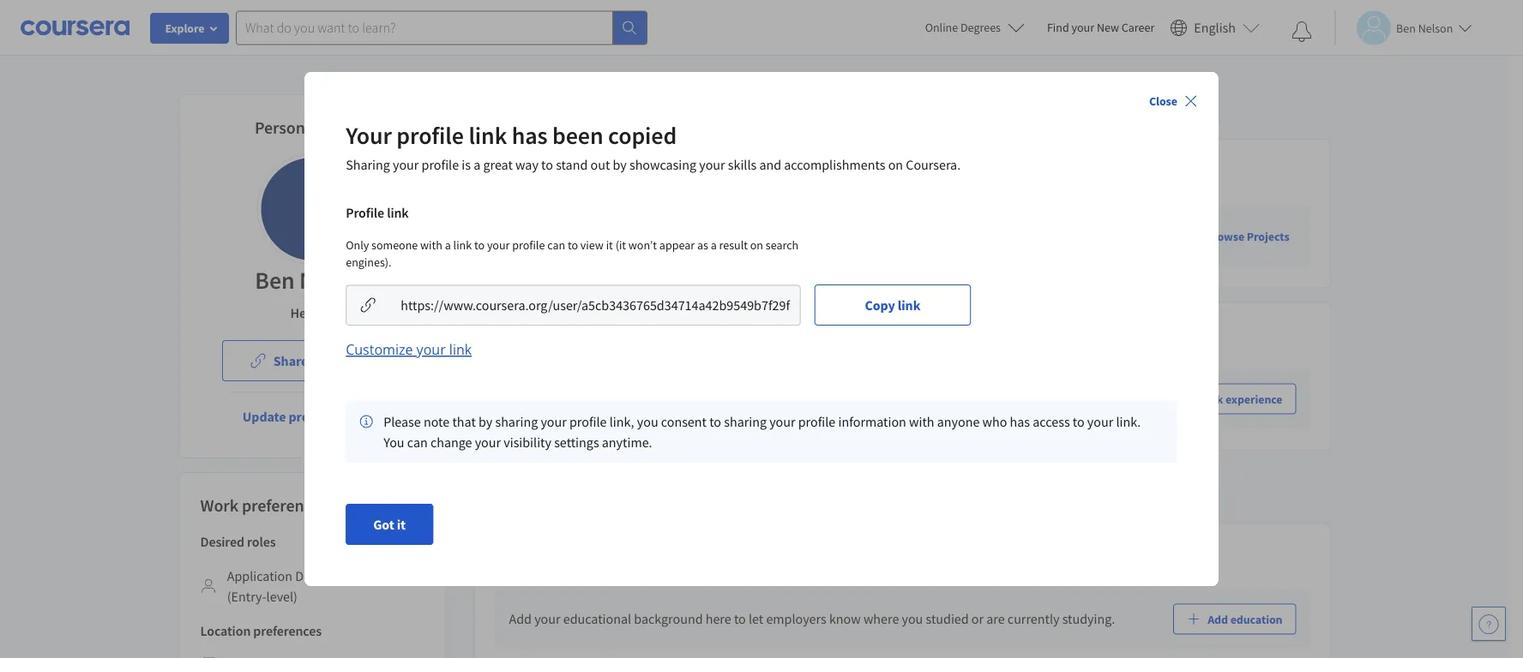 Task type: locate. For each thing, give the bounding box(es) containing it.
1 vertical spatial or
[[972, 611, 984, 628]]

1 vertical spatial here
[[706, 611, 731, 628]]

0 vertical spatial has
[[512, 121, 548, 151]]

search
[[766, 238, 799, 253]]

1 horizontal spatial with
[[909, 413, 935, 431]]

background
[[634, 611, 703, 628]]

1 horizontal spatial visibility
[[504, 434, 551, 451]]

and inside your profile link has been copied sharing your profile is a great way to stand out by showcasing your skills and accomplishments on coursera.
[[759, 156, 781, 173]]

stand
[[556, 156, 588, 173]]

here left (it
[[584, 238, 609, 255]]

to left the projects
[[474, 238, 485, 253]]

add your educational background here to let employers know where you studied or are currently studying.
[[509, 611, 1115, 628]]

2 vertical spatial can
[[407, 434, 428, 451]]

ability
[[867, 238, 902, 255]]

with
[[420, 238, 443, 253], [909, 413, 935, 431]]

0 vertical spatial projects
[[495, 162, 555, 183]]

details
[[322, 117, 371, 139]]

by inside please note that by sharing your profile link, you consent to sharing your profile information with anyone who has access to your link. you can change your visibility settings anytime.
[[479, 413, 493, 431]]

link inside button
[[898, 297, 921, 314]]

0 vertical spatial or
[[1004, 381, 1016, 398]]

add
[[912, 381, 934, 398]]

0 horizontal spatial visibility
[[331, 408, 383, 425]]

1 vertical spatial can
[[888, 381, 909, 398]]

0 horizontal spatial it
[[397, 516, 406, 534]]

0 vertical spatial visibility
[[331, 408, 383, 425]]

desired
[[200, 534, 244, 551]]

profile
[[346, 204, 384, 221]]

0 vertical spatial here
[[584, 238, 609, 255]]

with right someone
[[420, 238, 443, 253]]

that
[[452, 413, 476, 431]]

0 vertical spatial with
[[420, 238, 443, 253]]

link,
[[610, 413, 634, 431]]

0 vertical spatial work
[[495, 325, 534, 347]]

here.
[[687, 381, 716, 398]]

0 horizontal spatial experience
[[509, 401, 572, 418]]

experience
[[622, 381, 685, 398], [1226, 392, 1283, 407], [509, 401, 572, 418]]

1 horizontal spatial can
[[547, 238, 565, 253]]

0 vertical spatial can
[[547, 238, 565, 253]]

add projects here to demonstrate your technical expertise and ability to solve real-world problems.
[[509, 238, 1072, 255]]

work inside button
[[1196, 392, 1223, 407]]

add
[[509, 238, 532, 255], [509, 381, 532, 398], [1174, 392, 1194, 407], [509, 611, 532, 628], [1208, 612, 1228, 627]]

1 vertical spatial on
[[750, 238, 763, 253]]

a right as
[[711, 238, 717, 253]]

1 vertical spatial it
[[397, 516, 406, 534]]

update profile visibility
[[243, 408, 383, 425]]

edit image
[[403, 503, 416, 516]]

showcasing
[[630, 156, 697, 173]]

has up way at the top left of the page
[[512, 121, 548, 151]]

1 horizontal spatial projects
[[1247, 229, 1290, 244]]

can left add
[[888, 381, 909, 398]]

or up who
[[1004, 381, 1016, 398]]

application developer / engineer (entry-level)
[[227, 568, 415, 606]]

here left let in the bottom of the page
[[706, 611, 731, 628]]

let
[[749, 611, 764, 628]]

0 horizontal spatial can
[[407, 434, 428, 451]]

profile right update
[[289, 408, 328, 425]]

1 horizontal spatial here
[[706, 611, 731, 628]]

on right result
[[750, 238, 763, 253]]

add inside "button"
[[1208, 612, 1228, 627]]

2 horizontal spatial experience
[[1226, 392, 1283, 407]]

1 vertical spatial with
[[909, 413, 935, 431]]

0 horizontal spatial or
[[972, 611, 984, 628]]

your left 'past'
[[535, 381, 561, 398]]

accomplishments
[[784, 156, 886, 173]]

0 horizontal spatial you
[[637, 413, 658, 431]]

sharing down you're
[[724, 413, 767, 431]]

note
[[424, 413, 450, 431]]

2 horizontal spatial you
[[902, 611, 923, 628]]

close
[[1149, 93, 1178, 109]]

to left solve
[[905, 238, 917, 255]]

and
[[759, 156, 781, 173], [842, 238, 864, 255]]

0 vertical spatial on
[[888, 156, 903, 173]]

your inside add your past work experience here. if you're just starting out, you can add internships or volunteer experience instead.
[[535, 381, 561, 398]]

0 horizontal spatial a
[[445, 238, 451, 253]]

your left skills
[[699, 156, 725, 173]]

0 horizontal spatial and
[[759, 156, 781, 173]]

1 horizontal spatial you
[[864, 381, 886, 398]]

1 vertical spatial and
[[842, 238, 864, 255]]

personal
[[255, 117, 318, 139]]

1 horizontal spatial sharing
[[724, 413, 767, 431]]

employers
[[766, 611, 827, 628]]

by inside your profile link has been copied sharing your profile is a great way to stand out by showcasing your skills and accomplishments on coursera.
[[613, 156, 627, 173]]

it inside button
[[397, 516, 406, 534]]

can inside add your past work experience here. if you're just starting out, you can add internships or volunteer experience instead.
[[888, 381, 909, 398]]

1 vertical spatial visibility
[[504, 434, 551, 451]]

find your new career
[[1047, 20, 1155, 35]]

coursera image
[[21, 14, 130, 41]]

0 vertical spatial preferences
[[242, 495, 327, 517]]

Profile link text field
[[390, 285, 801, 326]]

your up settings
[[541, 413, 567, 431]]

a
[[474, 156, 481, 173], [445, 238, 451, 253], [711, 238, 717, 253]]

work inside add your past work experience here. if you're just starting out, you can add internships or volunteer experience instead.
[[590, 381, 619, 398]]

has inside your profile link has been copied sharing your profile is a great way to stand out by showcasing your skills and accomplishments on coursera.
[[512, 121, 548, 151]]

won't
[[629, 238, 657, 253]]

(it
[[616, 238, 626, 253]]

visibility
[[331, 408, 383, 425], [504, 434, 551, 451]]

0 vertical spatial you
[[864, 381, 886, 398]]

profile left view
[[512, 238, 545, 253]]

your down just
[[770, 413, 796, 431]]

to right access at the bottom right of page
[[1073, 413, 1085, 431]]

education
[[1231, 612, 1283, 627]]

got it
[[373, 516, 406, 534]]

1 vertical spatial has
[[1010, 413, 1030, 431]]

to
[[541, 156, 553, 173], [474, 238, 485, 253], [568, 238, 578, 253], [612, 238, 624, 255], [905, 238, 917, 255], [709, 413, 721, 431], [1073, 413, 1085, 431], [734, 611, 746, 628]]

copy link
[[865, 297, 921, 314]]

projects left stand
[[495, 162, 555, 183]]

your profile link has been copied dialog
[[305, 72, 1219, 587]]

you right 'where'
[[902, 611, 923, 628]]

sharing
[[495, 413, 538, 431], [724, 413, 767, 431]]

or inside add your past work experience here. if you're just starting out, you can add internships or volunteer experience instead.
[[1004, 381, 1016, 398]]

0 horizontal spatial sharing
[[495, 413, 538, 431]]

1 vertical spatial preferences
[[253, 623, 322, 640]]

profile up settings
[[569, 413, 607, 431]]

visibility inside please note that by sharing your profile link, you consent to sharing your profile information with anyone who has access to your link. you can change your visibility settings anytime.
[[504, 434, 551, 451]]

on left coursera.
[[888, 156, 903, 173]]

preferences up roles
[[242, 495, 327, 517]]

0 horizontal spatial here
[[584, 238, 609, 255]]

1 horizontal spatial or
[[1004, 381, 1016, 398]]

add for add projects here to demonstrate your technical expertise and ability to solve real-world problems.
[[509, 238, 532, 255]]

your down that
[[475, 434, 501, 451]]

can right 'you'
[[407, 434, 428, 451]]

link
[[469, 121, 507, 151], [387, 204, 409, 221], [453, 238, 472, 253], [898, 297, 921, 314], [449, 341, 472, 359], [353, 353, 376, 370]]

close button
[[1142, 86, 1205, 117]]

1 horizontal spatial a
[[474, 156, 481, 173]]

it left (it
[[606, 238, 613, 253]]

out
[[591, 156, 610, 173]]

0 horizontal spatial has
[[512, 121, 548, 151]]

your left the projects
[[487, 238, 510, 253]]

add for add your past work experience here. if you're just starting out, you can add internships or volunteer experience instead.
[[509, 381, 532, 398]]

a inside your profile link has been copied sharing your profile is a great way to stand out by showcasing your skills and accomplishments on coursera.
[[474, 156, 481, 173]]

your left the 'link.' in the bottom right of the page
[[1087, 413, 1113, 431]]

0 horizontal spatial by
[[479, 413, 493, 431]]

1 horizontal spatial on
[[888, 156, 903, 173]]

1 horizontal spatial by
[[613, 156, 627, 173]]

internships
[[937, 381, 1001, 398]]

1 horizontal spatial it
[[606, 238, 613, 253]]

by right that
[[479, 413, 493, 431]]

1 horizontal spatial work
[[1196, 392, 1223, 407]]

sharing right that
[[495, 413, 538, 431]]

on
[[888, 156, 903, 173], [750, 238, 763, 253]]

browse projects button
[[1199, 221, 1296, 252]]

expertise
[[787, 238, 839, 255]]

profile inside only someone with a link to your profile can to view it (it won't appear as a result on search engines).
[[512, 238, 545, 253]]

b button
[[257, 154, 368, 265]]

1 sharing from the left
[[495, 413, 538, 431]]

your right 'sharing'
[[393, 156, 419, 173]]

1 horizontal spatial and
[[842, 238, 864, 255]]

add inside add your past work experience here. if you're just starting out, you can add internships or volunteer experience instead.
[[509, 381, 532, 398]]

world
[[978, 238, 1011, 255]]

add inside button
[[1174, 392, 1194, 407]]

1 horizontal spatial experience
[[622, 381, 685, 398]]

and left ability
[[842, 238, 864, 255]]

2 vertical spatial you
[[902, 611, 923, 628]]

to right way at the top left of the page
[[541, 156, 553, 173]]

by
[[613, 156, 627, 173], [479, 413, 493, 431]]

0 horizontal spatial with
[[420, 238, 443, 253]]

english
[[1194, 19, 1236, 36]]

0 horizontal spatial projects
[[495, 162, 555, 183]]

0 vertical spatial by
[[613, 156, 627, 173]]

to right consent
[[709, 413, 721, 431]]

projects right browse
[[1247, 229, 1290, 244]]

location
[[200, 623, 251, 640]]

real-
[[952, 238, 978, 255]]

None search field
[[236, 11, 648, 45]]

1 vertical spatial projects
[[1247, 229, 1290, 244]]

location preferences
[[200, 623, 322, 640]]

by right the out
[[613, 156, 627, 173]]

engines).
[[346, 255, 392, 270]]

your
[[1072, 20, 1095, 35], [393, 156, 419, 173], [699, 156, 725, 173], [487, 238, 510, 253], [703, 238, 729, 255], [417, 341, 446, 359], [535, 381, 561, 398], [541, 413, 567, 431], [770, 413, 796, 431], [1087, 413, 1113, 431], [475, 434, 501, 451], [535, 611, 561, 628]]

career
[[1122, 20, 1155, 35]]

0 horizontal spatial work
[[590, 381, 619, 398]]

preferences down level)
[[253, 623, 322, 640]]

only someone with a link to your profile can to view it (it won't appear as a result on search engines).
[[346, 238, 799, 270]]

visibility left "please"
[[331, 408, 383, 425]]

2 horizontal spatial can
[[888, 381, 909, 398]]

1 horizontal spatial has
[[1010, 413, 1030, 431]]

visibility left settings
[[504, 434, 551, 451]]

and right skills
[[759, 156, 781, 173]]

a right someone
[[445, 238, 451, 253]]

to inside your profile link has been copied sharing your profile is a great way to stand out by showcasing your skills and accomplishments on coursera.
[[541, 156, 553, 173]]

it
[[606, 238, 613, 253], [397, 516, 406, 534]]

with down add
[[909, 413, 935, 431]]

work
[[590, 381, 619, 398], [1196, 392, 1223, 407]]

can left view
[[547, 238, 565, 253]]

1 vertical spatial by
[[479, 413, 493, 431]]

or left are
[[972, 611, 984, 628]]

as
[[697, 238, 708, 253]]

it right got
[[397, 516, 406, 534]]

add education button
[[1174, 604, 1296, 635]]

0 vertical spatial and
[[759, 156, 781, 173]]

it inside only someone with a link to your profile can to view it (it won't appear as a result on search engines).
[[606, 238, 613, 253]]

level)
[[266, 588, 298, 606]]

ben nelson
[[255, 265, 370, 295]]

1 vertical spatial you
[[637, 413, 658, 431]]

your right appear
[[703, 238, 729, 255]]

please note that by sharing your profile link, you consent to sharing your profile information with anyone who has access to your link. you can change your visibility settings anytime.
[[384, 413, 1141, 451]]

can inside only someone with a link to your profile can to view it (it won't appear as a result on search engines).
[[547, 238, 565, 253]]

browse
[[1206, 229, 1245, 244]]

your right customize
[[417, 341, 446, 359]]

consent
[[661, 413, 707, 431]]

anytime.
[[602, 434, 652, 451]]

work left history
[[495, 325, 534, 347]]

0 horizontal spatial work
[[200, 495, 238, 517]]

you
[[384, 434, 404, 451]]

0 vertical spatial it
[[606, 238, 613, 253]]

you right out,
[[864, 381, 886, 398]]

1 vertical spatial work
[[200, 495, 238, 517]]

1 horizontal spatial work
[[495, 325, 534, 347]]

copy
[[865, 297, 895, 314]]

projects inside button
[[1247, 229, 1290, 244]]

your right find
[[1072, 20, 1095, 35]]

you right link,
[[637, 413, 658, 431]]

if
[[719, 381, 727, 398]]

your
[[346, 121, 392, 151]]

a right is
[[474, 156, 481, 173]]

can
[[547, 238, 565, 253], [888, 381, 909, 398], [407, 434, 428, 451]]

work up desired
[[200, 495, 238, 517]]

has right who
[[1010, 413, 1030, 431]]

0 horizontal spatial on
[[750, 238, 763, 253]]

you inside please note that by sharing your profile link, you consent to sharing your profile information with anyone who has access to your link. you can change your visibility settings anytime.
[[637, 413, 658, 431]]



Task type: vqa. For each thing, say whether or not it's contained in the screenshot.
by
yes



Task type: describe. For each thing, give the bounding box(es) containing it.
customize
[[346, 341, 413, 359]]

application
[[227, 568, 292, 585]]

ben
[[255, 265, 295, 295]]

desired roles
[[200, 534, 276, 551]]

been
[[552, 121, 603, 151]]

add education
[[1208, 612, 1283, 627]]

add for add your educational background here to let employers know where you studied or are currently studying.
[[509, 611, 532, 628]]

profile link
[[346, 204, 409, 221]]

share profile link
[[273, 353, 376, 370]]

skills
[[728, 156, 757, 173]]

instead.
[[574, 401, 620, 418]]

link inside your profile link has been copied sharing your profile is a great way to stand out by showcasing your skills and accomplishments on coursera.
[[469, 121, 507, 151]]

experience inside button
[[1226, 392, 1283, 407]]

information
[[838, 413, 906, 431]]

projects
[[535, 238, 581, 255]]

access
[[1033, 413, 1070, 431]]

preferences for location preferences
[[253, 623, 322, 640]]

change
[[430, 434, 472, 451]]

personal details
[[255, 117, 371, 139]]

(entry-
[[227, 588, 266, 606]]

add your past work experience here. if you're just starting out, you can add internships or volunteer experience instead.
[[509, 381, 1074, 418]]

to left "won't"
[[612, 238, 624, 255]]

on inside only someone with a link to your profile can to view it (it won't appear as a result on search engines).
[[750, 238, 763, 253]]

settings
[[554, 434, 599, 451]]

solve
[[920, 238, 950, 255]]

your inside button
[[417, 341, 446, 359]]

with inside only someone with a link to your profile can to view it (it won't appear as a result on search engines).
[[420, 238, 443, 253]]

you inside add your past work experience here. if you're just starting out, you can add internships or volunteer experience instead.
[[864, 381, 886, 398]]

roles
[[247, 534, 276, 551]]

only
[[346, 238, 369, 253]]

result
[[719, 238, 748, 253]]

educational
[[563, 611, 631, 628]]

is
[[462, 156, 471, 173]]

studying.
[[1062, 611, 1115, 628]]

new
[[1097, 20, 1119, 35]]

your inside only someone with a link to your profile can to view it (it won't appear as a result on search engines).
[[487, 238, 510, 253]]

has inside please note that by sharing your profile link, you consent to sharing your profile information with anyone who has access to your link. you can change your visibility settings anytime.
[[1010, 413, 1030, 431]]

got
[[373, 516, 394, 534]]

please note that by sharing your profile link, you consent to sharing your profile information with anyone who has access to your link. you can change your visibility settings anytime. element
[[346, 401, 1178, 463]]

got it button
[[346, 504, 433, 546]]

are
[[987, 611, 1005, 628]]

share profile link button
[[222, 341, 403, 382]]

history
[[537, 325, 588, 347]]

add work experience button
[[1139, 384, 1296, 415]]

browse projects
[[1206, 229, 1290, 244]]

/
[[357, 568, 361, 585]]

know
[[829, 611, 861, 628]]

anyone
[[937, 413, 980, 431]]

out,
[[839, 381, 862, 398]]

help center image
[[1479, 614, 1499, 635]]

profile right share
[[311, 353, 350, 370]]

copied
[[608, 121, 677, 151]]

someone
[[371, 238, 418, 253]]

preferences for work preferences
[[242, 495, 327, 517]]

share
[[273, 353, 308, 370]]

view
[[581, 238, 604, 253]]

show notifications image
[[1292, 21, 1312, 42]]

sharing
[[346, 156, 390, 173]]

your left 'educational'
[[535, 611, 561, 628]]

he/him
[[290, 304, 335, 322]]

work history
[[495, 325, 588, 347]]

work for work history
[[495, 325, 534, 347]]

add for add education
[[1208, 612, 1228, 627]]

visibility inside update profile visibility button
[[331, 408, 383, 425]]

just
[[768, 381, 789, 398]]

problems.
[[1014, 238, 1072, 255]]

volunteer
[[1019, 381, 1074, 398]]

work for work preferences
[[200, 495, 238, 517]]

who
[[983, 413, 1007, 431]]

currently
[[1008, 611, 1060, 628]]

appear
[[659, 238, 695, 253]]

starting
[[792, 381, 836, 398]]

2 horizontal spatial a
[[711, 238, 717, 253]]

link.
[[1116, 413, 1141, 431]]

english button
[[1163, 0, 1267, 56]]

to left view
[[568, 238, 578, 253]]

update profile visibility button
[[229, 396, 396, 437]]

copy link button
[[815, 285, 971, 326]]

customize your link button
[[346, 340, 472, 360]]

demonstrate
[[627, 238, 700, 255]]

with inside please note that by sharing your profile link, you consent to sharing your profile information with anyone who has access to your link. you can change your visibility settings anytime.
[[909, 413, 935, 431]]

please
[[384, 413, 421, 431]]

profile up is
[[397, 121, 464, 151]]

link inside only someone with a link to your profile can to view it (it won't appear as a result on search engines).
[[453, 238, 472, 253]]

great
[[483, 156, 513, 173]]

developer
[[295, 568, 354, 585]]

coursera.
[[906, 156, 961, 173]]

profile left is
[[422, 156, 459, 173]]

your profile link has been copied sharing your profile is a great way to stand out by showcasing your skills and accomplishments on coursera.
[[346, 121, 961, 173]]

to left let in the bottom of the page
[[734, 611, 746, 628]]

can inside please note that by sharing your profile link, you consent to sharing your profile information with anyone who has access to your link. you can change your visibility settings anytime.
[[407, 434, 428, 451]]

work preferences
[[200, 495, 327, 517]]

technical
[[731, 238, 784, 255]]

add for add work experience
[[1174, 392, 1194, 407]]

add work experience
[[1174, 392, 1283, 407]]

2 sharing from the left
[[724, 413, 767, 431]]

profile down starting
[[798, 413, 836, 431]]

on inside your profile link has been copied sharing your profile is a great way to stand out by showcasing your skills and accomplishments on coursera.
[[888, 156, 903, 173]]



